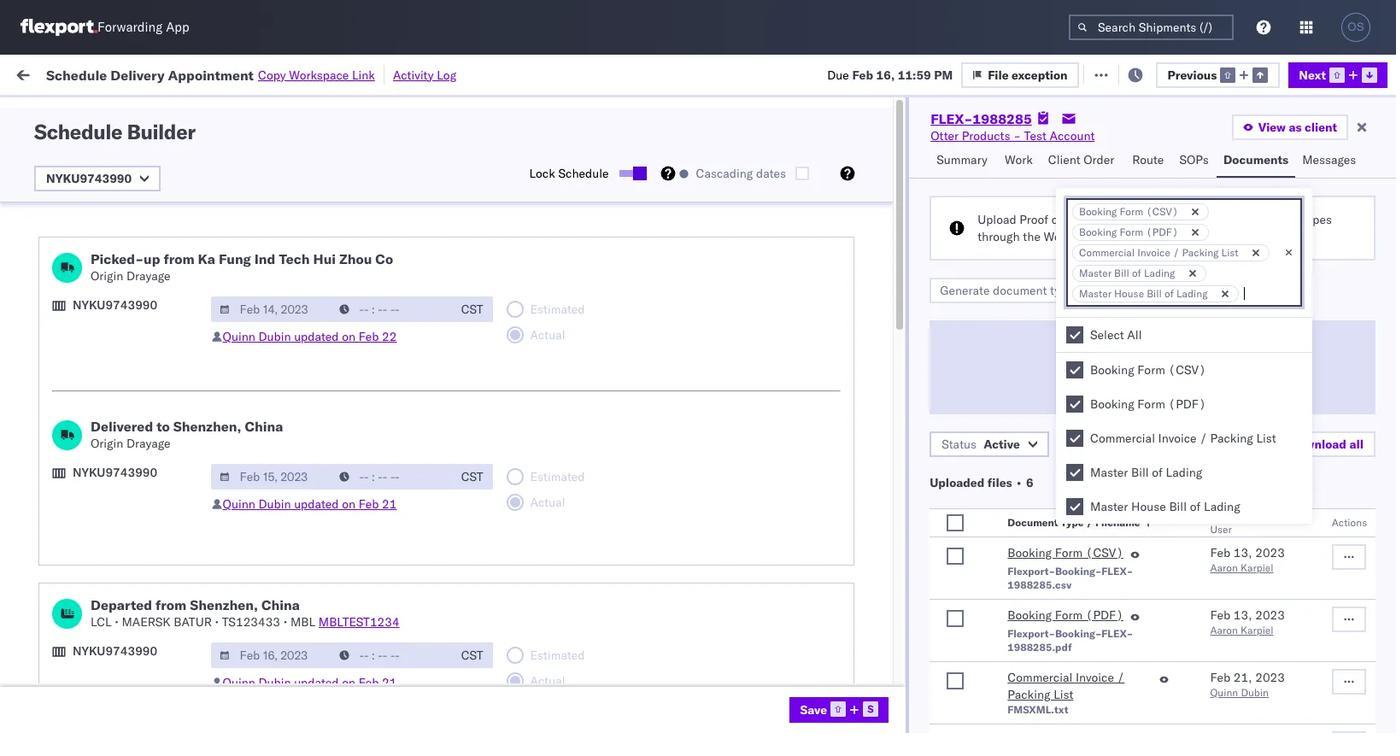 Task type: locate. For each thing, give the bounding box(es) containing it.
2150210 for 12:00 pm pst, feb 20, 2023
[[1091, 304, 1143, 319]]

pickup for the schedule pickup from los angeles, ca button associated with 11:59 pm pst, feb 21, 2023
[[93, 407, 130, 423]]

2 1911466 from the top
[[1091, 680, 1143, 695]]

drayage inside delivered to shenzhen, china origin drayage
[[126, 436, 170, 451]]

8 resize handle column header from the left
[[1135, 132, 1155, 733]]

3 confirm pickup from los angeles, ca link from the top
[[39, 482, 243, 516]]

angeles, for 5th schedule pickup from los angeles, ca link from the bottom of the page
[[183, 332, 230, 347]]

am right 9:00
[[304, 567, 324, 582]]

file exception up 'otter products - test account' link
[[988, 67, 1068, 82]]

batch action
[[1300, 66, 1374, 82]]

-
[[1014, 128, 1021, 144], [777, 153, 784, 169], [888, 153, 895, 169], [828, 191, 836, 206], [992, 229, 1000, 244], [992, 266, 1000, 282], [881, 304, 889, 319], [992, 304, 1000, 319], [805, 341, 812, 357], [916, 341, 923, 357], [805, 379, 812, 394], [916, 379, 923, 394], [805, 492, 812, 507], [916, 492, 923, 507], [881, 567, 889, 582], [992, 567, 1000, 582], [1275, 605, 1282, 620], [1282, 605, 1290, 620], [1275, 642, 1282, 658], [1282, 642, 1290, 658], [1275, 680, 1282, 695], [1282, 680, 1290, 695]]

booking form (csv) link
[[1008, 544, 1124, 565]]

2 vertical spatial invoice
[[1076, 670, 1114, 685]]

china inside departed from shenzhen, china lcl • maersk batur • ts123433 • mbl mbltest1234
[[262, 596, 300, 614]]

0 vertical spatial demo123
[[1275, 116, 1333, 131]]

1 flex-1977428 from the top
[[1055, 341, 1143, 357]]

am right 9:30
[[304, 492, 324, 507]]

2 13, from the top
[[1234, 608, 1252, 623]]

list box
[[1056, 318, 1313, 524]]

quinn dubin updated on feb 21 down 11:59 pm pst, feb 23, 2023
[[223, 497, 397, 512]]

work down 'otter products - test account' link
[[1005, 152, 1033, 167]]

flexport- inside flexport-booking-flex- 1988285.csv
[[1008, 565, 1055, 578]]

flex-1977428 button
[[1027, 337, 1147, 361], [1027, 337, 1147, 361], [1027, 375, 1147, 399], [1027, 375, 1147, 399], [1027, 488, 1147, 511], [1027, 488, 1147, 511]]

angeles, for "confirm pickup from los angeles, ca" link associated with 11:59
[[176, 445, 223, 460]]

shenzhen, inside delivered to shenzhen, china origin drayage
[[173, 418, 241, 435]]

0 horizontal spatial for
[[164, 106, 178, 118]]

1 horizontal spatial mbltest1234
[[1275, 191, 1356, 206]]

3 schedule pickup from los angeles, ca link from the top
[[39, 406, 243, 441]]

1 vertical spatial updated
[[294, 497, 339, 512]]

maeu1234567 down here
[[1164, 379, 1250, 394]]

invoice inside commercial invoice / packing list
[[1076, 670, 1114, 685]]

1 vertical spatial drayage
[[126, 436, 170, 451]]

16, up co
[[386, 191, 405, 206]]

blocked,
[[210, 106, 253, 118]]

schedule delivery appointment link
[[39, 264, 210, 282], [39, 377, 210, 394]]

shenzhen, for to
[[173, 418, 241, 435]]

pickup down maersk
[[93, 670, 130, 686]]

dubin inside feb 21, 2023 quinn dubin
[[1241, 686, 1269, 699]]

1 vertical spatial 21
[[382, 675, 397, 690]]

1 resize handle column header from the left
[[244, 132, 265, 733]]

confirm inside confirm delivery link
[[39, 529, 83, 544]]

delivery up item.
[[1066, 212, 1110, 227]]

document for document type 5
[[1068, 437, 1124, 452]]

ca for 9:30's "confirm pickup from los angeles, ca" link
[[39, 499, 56, 515]]

1 vertical spatial flex-1988285
[[1055, 191, 1143, 206]]

0 vertical spatial drayage
[[126, 268, 170, 284]]

2 schedule delivery appointment from the top
[[39, 378, 210, 394]]

0 horizontal spatial ping
[[745, 153, 774, 169]]

1 horizontal spatial documents
[[1224, 152, 1289, 167]]

27,
[[386, 605, 405, 620]]

quinn dubin updated on feb 21 down mbl at the left of page
[[223, 675, 397, 690]]

view as client
[[1259, 120, 1337, 135]]

2001714
[[1091, 229, 1143, 244], [1091, 266, 1143, 282]]

pickup down delivered
[[86, 445, 123, 460]]

demo for flex-1911466
[[793, 642, 825, 658]]

origin inside delivered to shenzhen, china origin drayage
[[91, 436, 123, 451]]

0 horizontal spatial ping - test entity
[[745, 153, 845, 169]]

numbers inside "button"
[[1337, 139, 1379, 152]]

1 flxt00001977428a from the top
[[1275, 341, 1393, 357]]

7:30
[[275, 341, 301, 357], [275, 379, 301, 394]]

0 vertical spatial clearance
[[1187, 212, 1242, 227]]

2, down 27,
[[388, 642, 399, 658]]

(csv) down filename
[[1086, 545, 1124, 561]]

1 horizontal spatial ping
[[856, 153, 885, 169]]

1911466
[[1091, 642, 1143, 658], [1091, 680, 1143, 695]]

booking down '1988285.csv'
[[1008, 608, 1052, 623]]

flex-1911408
[[1055, 116, 1143, 131], [1055, 454, 1143, 470], [1055, 529, 1143, 545]]

of inside upload proof of delivery and customs clearance document types through the work item.
[[1052, 212, 1063, 227]]

invoice down upload proof of delivery and customs clearance document types through the work item.
[[1138, 246, 1171, 259]]

1 fcl from the top
[[561, 153, 583, 169]]

0 vertical spatial aaron
[[1210, 561, 1238, 574]]

(pdf) inside list box
[[1169, 396, 1206, 412]]

fcl
[[561, 153, 583, 169], [561, 454, 583, 470], [561, 642, 583, 658], [561, 680, 583, 695]]

1 vertical spatial bicu1234565, demu1232567
[[1164, 679, 1338, 695]]

0 vertical spatial 017482927423
[[1275, 304, 1364, 319]]

mbl/mawb
[[1275, 139, 1335, 152]]

13, for booking form (csv)
[[1234, 545, 1252, 561]]

3 flexport from the top
[[745, 680, 790, 695]]

numbers down client
[[1337, 139, 1379, 152]]

ca for 6th schedule pickup from los angeles, ca link from the top of the page
[[39, 688, 56, 703]]

flex-1977428 up flex-1891264
[[1055, 379, 1143, 394]]

quinn dubin updated on feb 21 for delivered to shenzhen, china
[[223, 497, 397, 512]]

flex-2006134 button
[[1027, 149, 1147, 173], [1027, 149, 1147, 173]]

customs inside upload proof of delivery and customs clearance document types through the work item.
[[1136, 212, 1184, 227]]

2150210 up 1919147
[[1091, 567, 1143, 582]]

booking-
[[1055, 565, 1102, 578], [1055, 627, 1102, 640]]

quinn dubin updated on feb 21 button for departed from shenzhen, china
[[223, 675, 397, 690]]

upload customs clearance documents
[[39, 294, 187, 327]]

flex-1977428 up browse
[[1055, 341, 1143, 357]]

1 17, from the top
[[386, 229, 405, 244]]

schedule delivery appointment button
[[39, 264, 210, 283], [39, 377, 210, 396]]

pickup
[[86, 144, 123, 159], [93, 182, 130, 197], [93, 219, 130, 235], [93, 332, 130, 347], [93, 407, 130, 423], [86, 445, 123, 460], [86, 482, 123, 498], [93, 595, 130, 611], [93, 633, 130, 648], [93, 670, 130, 686]]

ind
[[254, 250, 276, 267]]

flex-1911466 down flex-1919147
[[1055, 642, 1143, 658]]

upload for upload customs clearance documents
[[39, 294, 78, 310]]

(pdf) inside booking form (pdf) link
[[1086, 608, 1124, 623]]

digital for schedule pickup from los angeles international airport
[[1051, 229, 1086, 244]]

13, down timestamp / user on the right
[[1234, 545, 1252, 561]]

17, up 20,
[[386, 266, 405, 282]]

0 horizontal spatial documents
[[39, 311, 101, 327]]

booking- inside flexport-booking-flex- 1988285.pdf
[[1055, 627, 1102, 640]]

2 vertical spatial list
[[1054, 687, 1074, 702]]

feb 13, 2023 aaron karpiel
[[1210, 545, 1285, 574], [1210, 608, 1285, 637]]

17, for schedule delivery appointment
[[386, 266, 405, 282]]

12:00
[[275, 304, 309, 319]]

2001714 down item.
[[1091, 266, 1143, 282]]

2 flex-2001714 from the top
[[1055, 266, 1143, 282]]

client order button
[[1042, 144, 1126, 178]]

integration test account - on ag
[[745, 304, 929, 319], [856, 304, 1040, 319], [745, 567, 929, 582], [856, 567, 1040, 582]]

0 vertical spatial flex-1911466
[[1055, 642, 1143, 658]]

mawb1234
[[1275, 229, 1342, 244], [1275, 266, 1342, 282]]

digital for schedule delivery appointment
[[1051, 266, 1086, 282]]

1 vertical spatial flex-1911408
[[1055, 454, 1143, 470]]

1 horizontal spatial file exception
[[1104, 66, 1184, 82]]

1 vertical spatial commercial
[[1090, 430, 1155, 446]]

21 for departed from shenzhen, china
[[382, 675, 397, 690]]

pickup inside "schedule pickup from los angeles international airport"
[[93, 219, 130, 235]]

1 vertical spatial mmm d, yyyy text field
[[211, 643, 332, 668]]

6 ca from the top
[[39, 499, 56, 515]]

1 : from the left
[[124, 106, 127, 118]]

1 flexport from the top
[[745, 605, 790, 620]]

2 vertical spatial confirm pickup from los angeles, ca button
[[39, 482, 243, 517]]

/
[[1173, 246, 1180, 259], [1200, 430, 1207, 446], [1265, 509, 1271, 522], [1087, 516, 1093, 529], [1117, 670, 1125, 685]]

quinn for up
[[223, 329, 255, 344]]

view
[[1259, 120, 1286, 135]]

2 vertical spatial 1911408
[[1091, 529, 1143, 545]]

1 horizontal spatial :
[[397, 106, 400, 118]]

1 vertical spatial karpiel
[[1241, 624, 1274, 637]]

-- : -- -- text field
[[330, 297, 452, 322], [330, 464, 452, 490]]

:
[[124, 106, 127, 118], [397, 106, 400, 118]]

file exception
[[1104, 66, 1184, 82], [988, 67, 1068, 82]]

shenzhen,
[[173, 418, 241, 435], [190, 596, 258, 614]]

0 horizontal spatial flex-1988285
[[931, 110, 1032, 127]]

7:30 pm pst, feb 21, 2023
[[275, 341, 430, 357], [275, 379, 430, 394]]

pickup down 'workitem' button
[[93, 182, 130, 197]]

from inside departed from shenzhen, china lcl • maersk batur • ts123433 • mbl mbltest1234
[[156, 596, 187, 614]]

ca for 5th schedule pickup from los angeles, ca link from the bottom of the page
[[39, 349, 56, 364]]

ocean fcl
[[523, 153, 583, 169], [523, 454, 583, 470], [523, 642, 583, 658], [523, 680, 583, 695]]

booking form (csv) up flexport-booking-flex- 1988285.csv
[[1008, 545, 1124, 561]]

1 vertical spatial 1977428
[[1091, 379, 1143, 394]]

integration test account - western digital down the "through"
[[856, 266, 1086, 282]]

nyku9743990 inside button
[[46, 171, 132, 186]]

0 horizontal spatial entity
[[813, 153, 845, 169]]

am for 9:00
[[304, 567, 324, 582]]

22
[[382, 329, 397, 344]]

/ right timestamp
[[1265, 509, 1271, 522]]

products,
[[888, 191, 940, 206]]

0 vertical spatial flex-1911408
[[1055, 116, 1143, 131]]

confirm pickup from los angeles, ca link for 9:30
[[39, 482, 243, 516]]

2 vertical spatial demo
[[793, 680, 825, 695]]

on
[[419, 66, 433, 82], [342, 329, 356, 344], [342, 497, 356, 512], [342, 675, 356, 690]]

booking form (pdf) link
[[1008, 607, 1124, 627]]

proof inside upload proof of delivery and customs clearance document types through the work item.
[[1020, 212, 1049, 227]]

bookings test consignee
[[856, 116, 993, 131], [745, 417, 881, 432], [856, 417, 993, 432], [745, 454, 881, 470], [856, 454, 993, 470], [745, 529, 881, 545], [856, 529, 993, 545], [856, 605, 993, 620], [856, 642, 993, 658], [856, 680, 993, 695]]

flex-2150210 button
[[1027, 300, 1147, 323], [1027, 300, 1147, 323], [1027, 563, 1147, 587], [1027, 563, 1147, 587]]

file down it
[[1181, 367, 1199, 382]]

2 2150210 from the top
[[1091, 567, 1143, 582]]

cst right 20,
[[461, 302, 483, 317]]

karpiel
[[1241, 561, 1274, 574], [1241, 624, 1274, 637]]

numbers for mbl/mawb numbers
[[1337, 139, 1379, 152]]

flex-2001714 for schedule pickup from los angeles international airport
[[1055, 229, 1143, 244]]

1 2001714 from the top
[[1091, 229, 1143, 244]]

shenzhen, inside departed from shenzhen, china lcl • maersk batur • ts123433 • mbl mbltest1234
[[190, 596, 258, 614]]

am for 9:30
[[304, 492, 324, 507]]

0 vertical spatial upload
[[978, 212, 1017, 227]]

1 12:30 from the top
[[275, 229, 309, 244]]

all
[[1350, 437, 1364, 452]]

7:30 for schedule delivery appointment
[[275, 379, 301, 394]]

21, inside feb 21, 2023 quinn dubin
[[1234, 670, 1252, 685]]

12:30 left hui
[[275, 266, 309, 282]]

1 vertical spatial a
[[1171, 367, 1178, 382]]

from inside "schedule pickup from los angeles international airport"
[[133, 219, 158, 235]]

2 digital from the top
[[1051, 266, 1086, 282]]

1 21 from the top
[[382, 497, 397, 512]]

1 ca from the top
[[39, 161, 56, 176]]

1 flexport- from the top
[[1008, 565, 1055, 578]]

pickup up the confirm delivery
[[86, 482, 123, 498]]

pickup for confirm pickup from los angeles, ca button related to 11:59 pm pst, feb 23, 2023
[[86, 445, 123, 460]]

1 vertical spatial file
[[1181, 367, 1199, 382]]

booking- for (pdf)
[[1055, 627, 1102, 640]]

air
[[523, 229, 539, 244], [523, 304, 539, 319], [523, 567, 539, 582]]

upload up the "through"
[[978, 212, 1017, 227]]

1 mawb1234 from the top
[[1275, 229, 1342, 244]]

2 horizontal spatial otter
[[931, 128, 959, 144]]

2 017482927423 from the top
[[1275, 567, 1364, 582]]

clearance down up
[[132, 294, 187, 310]]

0 vertical spatial mmm d, yyyy text field
[[211, 464, 332, 490]]

documents inside upload customs clearance documents
[[39, 311, 101, 327]]

summary button
[[930, 144, 998, 178]]

flexport. image
[[21, 19, 97, 36]]

delivery up ready
[[110, 66, 165, 83]]

13,
[[1234, 545, 1252, 561], [1234, 608, 1252, 623]]

mmm d, yyyy text field down ts123433
[[211, 643, 332, 668]]

2 flexport demo consignee from the top
[[745, 642, 885, 658]]

delivery inside upload proof of delivery and customs clearance document types through the work item.
[[1066, 212, 1110, 227]]

customs
[[1136, 212, 1184, 227], [81, 294, 129, 310]]

upload inside upload proof of delivery and customs clearance document types through the work item.
[[978, 212, 1017, 227]]

for inside "button"
[[1151, 367, 1168, 382]]

confirm pickup from los angeles, ca button up confirm delivery link
[[39, 482, 243, 517]]

1 horizontal spatial clearance
[[1187, 212, 1242, 227]]

0 vertical spatial invoice
[[1138, 246, 1171, 259]]

1 quinn dubin updated on feb 21 button from the top
[[223, 497, 397, 512]]

: for snoozed
[[397, 106, 400, 118]]

2 flexport- from the top
[[1008, 627, 1055, 640]]

4 ca from the top
[[39, 424, 56, 440]]

13, for booking form (pdf)
[[1234, 608, 1252, 623]]

2001714 for schedule delivery appointment
[[1091, 266, 1143, 282]]

2 1977428 from the top
[[1091, 379, 1143, 394]]

it
[[1193, 338, 1201, 354]]

1 vertical spatial for
[[1151, 367, 1168, 382]]

numbers for container numbers
[[1164, 146, 1206, 159]]

angeles, for 4th schedule pickup from los angeles, ca link
[[183, 595, 230, 611]]

2001714 down and
[[1091, 229, 1143, 244]]

status : ready for work, blocked, in progress
[[94, 106, 310, 118]]

1 demo from the top
[[793, 605, 825, 620]]

builder
[[127, 119, 195, 144]]

0 horizontal spatial file
[[1132, 338, 1149, 354]]

1 12:30 pm pst, feb 17, 2023 from the top
[[275, 229, 437, 244]]

demo123 right timestamp / user on the right
[[1275, 529, 1333, 545]]

13, up feb 21, 2023 quinn dubin at the right bottom
[[1234, 608, 1252, 623]]

0 vertical spatial quinn dubin updated on feb 21 button
[[223, 497, 397, 512]]

packing down upload proof of delivery and customs clearance document types through the work item.
[[1182, 246, 1219, 259]]

flexport
[[745, 605, 790, 620], [745, 642, 790, 658], [745, 680, 790, 695]]

work right the at the right of the page
[[1044, 229, 1072, 244]]

of up drag
[[1165, 287, 1174, 300]]

0 vertical spatial 13,
[[1234, 545, 1252, 561]]

cst for co
[[461, 302, 483, 317]]

work right import
[[187, 66, 217, 82]]

1 flexport demo consignee from the top
[[745, 605, 885, 620]]

0 vertical spatial 7:30 pm pst, feb 21, 2023
[[275, 341, 430, 357]]

confirm pickup from los angeles, ca up confirm delivery link
[[39, 482, 223, 515]]

filename
[[1096, 516, 1140, 529]]

2 quinn dubin updated on feb 21 from the top
[[223, 675, 397, 690]]

1 flex-2001714 from the top
[[1055, 229, 1143, 244]]

1 vertical spatial flex-2150210
[[1055, 567, 1143, 582]]

upload inside button
[[39, 566, 78, 582]]

None checkbox
[[619, 170, 643, 177], [1067, 326, 1084, 344], [947, 514, 964, 532], [947, 610, 964, 627], [619, 170, 643, 177], [1067, 326, 1084, 344], [947, 514, 964, 532], [947, 610, 964, 627]]

7 ocean from the top
[[523, 642, 558, 658]]

client order
[[1048, 152, 1115, 167]]

3 ca from the top
[[39, 349, 56, 364]]

7:30 pm pst, feb 21, 2023 down 12:00 pm pst, feb 20, 2023
[[275, 341, 430, 357]]

1 origin from the top
[[91, 268, 123, 284]]

pm
[[934, 67, 953, 82], [312, 191, 330, 206], [312, 229, 330, 244], [312, 266, 330, 282], [312, 304, 330, 319], [304, 341, 323, 357], [304, 379, 323, 394], [312, 417, 330, 432], [312, 454, 330, 470], [312, 605, 330, 620], [312, 642, 330, 658], [312, 680, 330, 695]]

of up departed
[[113, 566, 124, 582]]

0 vertical spatial flexport-
[[1008, 565, 1055, 578]]

7:30 down quinn dubin updated on feb 22 on the top of page
[[275, 379, 301, 394]]

0 vertical spatial bicu1234565, demu1232567
[[1164, 642, 1338, 657]]

maeu1234567 right or
[[1164, 341, 1250, 356]]

0 vertical spatial booking-
[[1055, 565, 1102, 578]]

house
[[1114, 287, 1144, 300], [1131, 499, 1166, 514]]

0 horizontal spatial 16,
[[386, 191, 405, 206]]

aaron for (pdf)
[[1210, 624, 1238, 637]]

karpiel for (csv)
[[1241, 561, 1274, 574]]

ocean lcl
[[523, 191, 582, 206], [523, 341, 582, 357], [523, 379, 582, 394], [523, 492, 582, 507]]

1 -- : -- -- text field from the top
[[330, 297, 452, 322]]

0 horizontal spatial •
[[115, 614, 119, 630]]

house up all
[[1114, 287, 1144, 300]]

appointment down schedule pickup from los angeles international airport button on the top of the page
[[140, 265, 210, 281]]

proof up the at the right of the page
[[1020, 212, 1049, 227]]

1 am from the top
[[304, 492, 324, 507]]

0 vertical spatial mawb1234
[[1275, 229, 1342, 244]]

of down upload proof of delivery and customs clearance document types through the work item.
[[1132, 267, 1142, 279]]

3 maeu1234567 from the top
[[1164, 491, 1250, 507]]

list up fmsxml.txt
[[1054, 687, 1074, 702]]

sops
[[1180, 152, 1209, 167]]

2 am from the top
[[304, 567, 324, 582]]

lcl for confirm pickup from los angeles, ca
[[561, 492, 582, 507]]

quinn dubin updated on feb 21 button down 11:59 pm pst, feb 23, 2023
[[223, 497, 397, 512]]

save
[[800, 702, 827, 718]]

0 vertical spatial 2150210
[[1091, 304, 1143, 319]]

proof for upload proof of delivery and customs clearance document types through the work item.
[[1020, 212, 1049, 227]]

1 vertical spatial mar
[[362, 680, 385, 695]]

21, for third schedule pickup from los angeles, ca link
[[386, 417, 405, 432]]

1 flex-2150210 from the top
[[1055, 304, 1143, 319]]

confirm pickup from los angeles, ca down ready
[[39, 144, 223, 176]]

resize handle column header
[[244, 132, 265, 733], [434, 132, 455, 733], [494, 132, 514, 733], [605, 132, 626, 733], [716, 132, 737, 733], [827, 132, 848, 733], [998, 132, 1019, 733], [1135, 132, 1155, 733], [1246, 132, 1266, 733], [1353, 132, 1373, 733]]

drayage down 'to'
[[126, 436, 170, 451]]

confirm pickup from los angeles, ca button for 11:59 pm pst, feb 23, 2023
[[39, 444, 243, 480]]

7:30 pm pst, feb 21, 2023 for schedule pickup from los angeles, ca
[[275, 341, 430, 357]]

flex-2001714 for schedule delivery appointment
[[1055, 266, 1143, 282]]

2 vertical spatial updated
[[294, 675, 339, 690]]

forwarding app link
[[21, 19, 189, 36]]

1 vertical spatial 2001714
[[1091, 266, 1143, 282]]

status for status : ready for work, blocked, in progress
[[94, 106, 124, 118]]

pickup for 11:59 pm pst, mar 2, 2023 the schedule pickup from los angeles, ca button
[[93, 633, 130, 648]]

otter down hong kong sar china
[[745, 191, 773, 206]]

1911408 up 2006134
[[1091, 116, 1143, 131]]

1 2150210 from the top
[[1091, 304, 1143, 319]]

11:59 pm pst, feb 23, 2023
[[275, 454, 437, 470]]

2 vertical spatial flex-1911408
[[1055, 529, 1143, 545]]

7:30 pm pst, feb 21, 2023 up the 11:59 pm pst, feb 21, 2023
[[275, 379, 430, 394]]

2 vertical spatial flexport demo consignee
[[745, 680, 885, 695]]

1 ocean from the top
[[523, 153, 558, 169]]

MMM D, YYYY text field
[[211, 297, 332, 322]]

file left or
[[1132, 338, 1149, 354]]

browse for a file
[[1107, 367, 1199, 382]]

work
[[187, 66, 217, 82], [1005, 152, 1033, 167], [1044, 229, 1072, 244]]

numbers inside the container numbers
[[1164, 146, 1206, 159]]

flex-1977428 for schedule pickup from los angeles, ca
[[1055, 341, 1143, 357]]

3 confirm pickup from los angeles, ca from the top
[[39, 482, 223, 515]]

1 vertical spatial 1988285
[[1091, 191, 1143, 206]]

12:30 pm pst, feb 17, 2023 for schedule pickup from los angeles international airport
[[275, 229, 437, 244]]

2 entity from the left
[[924, 153, 956, 169]]

1 vertical spatial flexport-
[[1008, 627, 1055, 640]]

4 schedule pickup from los angeles, ca link from the top
[[39, 594, 243, 629]]

confirm pickup from los angeles, ca button down delivered
[[39, 444, 243, 480]]

upload for upload proof of delivery
[[39, 566, 78, 582]]

1 horizontal spatial a
[[1171, 367, 1178, 382]]

bill left timestamp
[[1169, 499, 1187, 514]]

1 vertical spatial demo
[[793, 642, 825, 658]]

demo123 up the mbl/mawb
[[1275, 116, 1333, 131]]

angeles, for sixth schedule pickup from los angeles, ca link from the bottom of the page
[[183, 182, 230, 197]]

0 vertical spatial flexport demo consignee
[[745, 605, 885, 620]]

delivered to shenzhen, china origin drayage
[[91, 418, 283, 451]]

1911408 down filename
[[1091, 529, 1143, 545]]

on down 12:00 pm pst, feb 20, 2023
[[342, 329, 356, 344]]

flexport demo consignee for flex-1919147
[[745, 605, 885, 620]]

0 vertical spatial demo
[[793, 605, 825, 620]]

2 ocean lcl from the top
[[523, 341, 582, 357]]

2 12:30 pm pst, feb 17, 2023 from the top
[[275, 266, 437, 282]]

confirm pickup from los angeles, ca link for 11:59
[[39, 444, 243, 478]]

documents inside button
[[1224, 152, 1289, 167]]

upload inside upload customs clearance documents
[[39, 294, 78, 310]]

quinn dubin updated on feb 22 button
[[223, 329, 397, 344]]

master bill of lading down "type" at bottom
[[1090, 465, 1203, 480]]

ka
[[198, 250, 215, 267]]

pickup down upload customs clearance documents at the left top
[[93, 332, 130, 347]]

bookings
[[856, 116, 906, 131], [745, 417, 795, 432], [856, 417, 906, 432], [745, 454, 795, 470], [856, 454, 906, 470], [745, 529, 795, 545], [856, 529, 906, 545], [856, 605, 906, 620], [856, 642, 906, 658], [856, 680, 906, 695]]

for up builder
[[164, 106, 178, 118]]

schedule pickup from los angeles, ca button for 7:30 pm pst, feb 21, 2023
[[39, 331, 243, 367]]

1 booking- from the top
[[1055, 565, 1102, 578]]

None text field
[[1242, 286, 1259, 301]]

1 vertical spatial confirm pickup from los angeles, ca button
[[39, 444, 243, 480]]

shenzhen, for from
[[190, 596, 258, 614]]

1 vertical spatial quinn dubin updated on feb 21
[[223, 675, 397, 690]]

MMM D, YYYY text field
[[211, 464, 332, 490], [211, 643, 332, 668]]

flex- inside flexport-booking-flex- 1988285.pdf
[[1102, 627, 1133, 640]]

confirm delivery button
[[39, 528, 130, 546]]

pickup for 1st the schedule pickup from los angeles, ca button from the bottom
[[93, 670, 130, 686]]

-- : -- -- text field for picked-up from ka fung ind tech hui zhou co
[[330, 297, 452, 322]]

2 -- from the top
[[1275, 642, 1290, 658]]

flex-1977428 for confirm pickup from los angeles, ca
[[1055, 492, 1143, 507]]

updated for picked-up from ka fung ind tech hui zhou co
[[294, 329, 339, 344]]

booking form (csv) down choose a file or drag it here
[[1090, 362, 1206, 377]]

mbltest1234 up the types
[[1275, 191, 1356, 206]]

0 vertical spatial -- : -- -- text field
[[330, 297, 452, 322]]

1 aaron from the top
[[1210, 561, 1238, 574]]

digital
[[1051, 229, 1086, 244], [1051, 266, 1086, 282]]

booking- inside flexport-booking-flex- 1988285.csv
[[1055, 565, 1102, 578]]

quinn dubin updated on feb 21 button
[[223, 497, 397, 512], [223, 675, 397, 690]]

1 vertical spatial --
[[1275, 642, 1290, 658]]

clearance inside upload proof of delivery and customs clearance document types through the work item.
[[1187, 212, 1242, 227]]

0 vertical spatial list
[[1222, 246, 1239, 259]]

drayage down up
[[126, 268, 170, 284]]

1 confirm pickup from los angeles, ca from the top
[[39, 144, 223, 176]]

12:30 up tech on the left top
[[275, 229, 309, 244]]

angeles
[[183, 219, 227, 235]]

confirm pickup from los angeles, ca down delivered
[[39, 445, 223, 477]]

1 vertical spatial otter products - test account
[[745, 191, 909, 206]]

None checkbox
[[1067, 361, 1084, 379], [1067, 396, 1084, 413], [1067, 430, 1084, 447], [1067, 464, 1084, 481], [1067, 498, 1084, 515], [947, 548, 964, 565], [947, 673, 964, 690], [1067, 361, 1084, 379], [1067, 396, 1084, 413], [1067, 430, 1084, 447], [1067, 464, 1084, 481], [1067, 498, 1084, 515], [947, 548, 964, 565], [947, 673, 964, 690]]

exception down search shipments (/) text box
[[1128, 66, 1184, 82]]

demo123 down download
[[1275, 454, 1333, 470]]

flex-1988285 up and
[[1055, 191, 1143, 206]]

12:30 pm pst, feb 17, 2023 up 12:00 pm pst, feb 20, 2023
[[275, 266, 437, 282]]

1 confirm from the top
[[39, 144, 83, 159]]

1 vertical spatial flxt00001977428a
[[1275, 379, 1393, 394]]

flexport for flex-1919147
[[745, 605, 790, 620]]

a right choose on the top of page
[[1122, 338, 1129, 354]]

3 flex-1911408 from the top
[[1055, 529, 1143, 545]]

1 vertical spatial 17,
[[386, 266, 405, 282]]

honeywell
[[745, 341, 802, 357], [856, 341, 913, 357], [745, 379, 802, 394], [856, 379, 913, 394], [745, 492, 802, 507], [856, 492, 913, 507]]

0 vertical spatial flex-1977428
[[1055, 341, 1143, 357]]

on for picked-up from ka fung ind tech hui zhou co
[[342, 329, 356, 344]]

3 flxt00001977428a from the top
[[1275, 492, 1393, 507]]

3 flexport demo consignee from the top
[[745, 680, 885, 695]]

document inside button
[[1008, 516, 1058, 529]]

1 13, from the top
[[1234, 545, 1252, 561]]

2 horizontal spatial work
[[1044, 229, 1072, 244]]

4 schedule pickup from los angeles, ca button from the top
[[39, 632, 243, 668]]

pickup for the schedule pickup from los angeles, ca button corresponding to 7:30 pm pst, feb 21, 2023
[[93, 332, 130, 347]]

1 vertical spatial booking form (csv)
[[1090, 362, 1206, 377]]

0 vertical spatial appointment
[[168, 66, 254, 83]]

active
[[984, 437, 1020, 452]]

confirm for confirm delivery button
[[39, 529, 83, 544]]

1977428
[[1091, 341, 1143, 357], [1091, 379, 1143, 394], [1091, 492, 1143, 507]]

customs right and
[[1136, 212, 1184, 227]]

flexport- for booking form (pdf)
[[1008, 627, 1055, 640]]

shenzhen, up ts123433
[[190, 596, 258, 614]]

0 horizontal spatial 1988285
[[973, 110, 1032, 127]]

1911466 down 1919147
[[1091, 642, 1143, 658]]

invoice down flexport-booking-flex- 1988285.pdf at the right bottom of the page
[[1076, 670, 1114, 685]]

2 confirm pickup from los angeles, ca link from the top
[[39, 444, 243, 478]]

2 horizontal spatial •
[[283, 614, 287, 630]]

21 for delivered to shenzhen, china
[[382, 497, 397, 512]]

/ inside timestamp / user
[[1265, 509, 1271, 522]]

pickup for confirm pickup from los angeles, ca button corresponding to 9:30 am pst, feb 24, 2023
[[86, 482, 123, 498]]

/ down upload proof of delivery and customs clearance document types through the work item.
[[1173, 246, 1180, 259]]

0 vertical spatial confirm pickup from los angeles, ca link
[[39, 143, 243, 177]]

1 horizontal spatial numbers
[[1337, 139, 1379, 152]]

karpiel down timestamp / user button
[[1241, 561, 1274, 574]]

2 vertical spatial commercial
[[1008, 670, 1073, 685]]

1 vertical spatial mbltest1234
[[319, 614, 400, 630]]

12:30 pm pst, feb 17, 2023 up zhou
[[275, 229, 437, 244]]

batur
[[174, 614, 212, 630]]

flex-1977428 for schedule delivery appointment
[[1055, 379, 1143, 394]]

mar down -- : -- -- text box
[[362, 680, 385, 695]]

booking up '1988285.csv'
[[1008, 545, 1052, 561]]

2 confirm pickup from los angeles, ca button from the top
[[39, 444, 243, 480]]

12:30 for schedule pickup from los angeles international airport
[[275, 229, 309, 244]]

1 vertical spatial confirm pickup from los angeles, ca
[[39, 445, 223, 477]]

4 ocean lcl from the top
[[523, 492, 582, 507]]

quinn for from
[[223, 675, 255, 690]]

1 7:30 pm pst, feb 21, 2023 from the top
[[275, 341, 430, 357]]

commercial inside commercial invoice / packing list
[[1008, 670, 1073, 685]]

1 mmm d, yyyy text field from the top
[[211, 464, 332, 490]]

file down search shipments (/) text box
[[1104, 66, 1125, 82]]

1 vertical spatial customs
[[81, 294, 129, 310]]

1 vertical spatial appointment
[[140, 265, 210, 281]]

2 updated from the top
[[294, 497, 339, 512]]

flexport-
[[1008, 565, 1055, 578], [1008, 627, 1055, 640]]

9 ca from the top
[[39, 688, 56, 703]]

pst,
[[333, 191, 359, 206], [333, 229, 359, 244], [333, 266, 359, 282], [333, 304, 359, 319], [326, 341, 352, 357], [326, 379, 352, 394], [333, 417, 359, 432], [333, 454, 359, 470], [327, 492, 353, 507], [327, 567, 353, 582], [333, 605, 359, 620], [333, 642, 359, 658], [333, 680, 359, 695]]

1977428 up filename
[[1091, 492, 1143, 507]]

2 confirm from the top
[[39, 445, 83, 460]]

test123
[[1275, 417, 1325, 432]]

the
[[1023, 229, 1041, 244]]

schedule pickup from los angeles, ca
[[39, 182, 230, 214], [39, 332, 230, 364], [39, 407, 230, 440], [39, 595, 230, 628], [39, 633, 230, 665], [39, 670, 230, 703]]

customs inside upload customs clearance documents
[[81, 294, 129, 310]]

proof inside button
[[81, 566, 110, 582]]

document for document type / filename
[[1008, 516, 1058, 529]]

2 17, from the top
[[386, 266, 405, 282]]

1 vertical spatial 12:30 pm pst, feb 17, 2023
[[275, 266, 437, 282]]

to
[[157, 418, 170, 435]]

17, for schedule pickup from los angeles international airport
[[386, 229, 405, 244]]

air for 12:00 pm pst, feb 20, 2023
[[523, 304, 539, 319]]

0 vertical spatial shenzhen,
[[173, 418, 241, 435]]

1 vertical spatial packing
[[1211, 430, 1253, 446]]

nyku9743990 for departed from shenzhen, china
[[73, 643, 157, 659]]

flex-1911408 down document type 5
[[1055, 454, 1143, 470]]

list inside commercial invoice / packing list
[[1054, 687, 1074, 702]]

2 integration test account - western digital from the top
[[856, 266, 1086, 282]]

consignee
[[935, 116, 993, 131], [856, 139, 905, 152], [824, 417, 881, 432], [935, 417, 993, 432], [824, 454, 881, 470], [935, 454, 993, 470], [824, 529, 881, 545], [935, 529, 993, 545], [828, 605, 885, 620], [935, 605, 993, 620], [828, 642, 885, 658], [935, 642, 993, 658], [828, 680, 885, 695], [935, 680, 993, 695]]

2150210 up select all
[[1091, 304, 1143, 319]]

upload down confirm delivery button
[[39, 566, 78, 582]]

5 ca from the top
[[39, 462, 56, 477]]

1 -- from the top
[[1275, 605, 1290, 620]]

schedule inside "schedule pickup from los angeles international airport"
[[39, 219, 90, 235]]

mbltest1234 inside departed from shenzhen, china lcl • maersk batur • ts123433 • mbl mbltest1234
[[319, 614, 400, 630]]

3 flex-1977428 from the top
[[1055, 492, 1143, 507]]

1 schedule delivery appointment from the top
[[39, 265, 210, 281]]

0 vertical spatial 1911466
[[1091, 642, 1143, 658]]

0 horizontal spatial customs
[[81, 294, 129, 310]]

pickup for third confirm pickup from los angeles, ca button from the bottom
[[86, 144, 123, 159]]

commercial invoice / packing list down browse for a file "button" on the right
[[1090, 430, 1276, 446]]

5 resize handle column header from the left
[[716, 132, 737, 733]]

list left download
[[1257, 430, 1276, 446]]

2 mawb1234 from the top
[[1275, 266, 1342, 282]]

flexport- inside flexport-booking-flex- 1988285.pdf
[[1008, 627, 1055, 640]]

work
[[49, 62, 93, 86]]

list box containing select all
[[1056, 318, 1313, 524]]



Task type: describe. For each thing, give the bounding box(es) containing it.
snoozed : no
[[357, 106, 418, 118]]

china inside delivered to shenzhen, china origin drayage
[[245, 418, 283, 435]]

2 vertical spatial booking form (csv)
[[1008, 545, 1124, 561]]

20,
[[386, 304, 405, 319]]

ready
[[131, 106, 162, 118]]

track
[[436, 66, 463, 82]]

los inside "schedule pickup from los angeles international airport"
[[161, 219, 180, 235]]

action
[[1336, 66, 1374, 82]]

1 schedule pickup from los angeles, ca button from the top
[[39, 181, 243, 217]]

route button
[[1126, 144, 1173, 178]]

types
[[1303, 212, 1332, 227]]

order
[[1084, 152, 1115, 167]]

delivery down the airport
[[93, 265, 137, 281]]

maersk
[[122, 614, 171, 630]]

0 vertical spatial (csv)
[[1146, 205, 1179, 218]]

ts123433
[[222, 614, 280, 630]]

due
[[828, 67, 849, 82]]

download
[[1290, 437, 1347, 452]]

my
[[17, 62, 44, 86]]

1 horizontal spatial otter
[[856, 191, 884, 206]]

2 bicu1234565, demu1232567 from the top
[[1164, 679, 1338, 695]]

7 resize handle column header from the left
[[998, 132, 1019, 733]]

booking- for (csv)
[[1055, 565, 1102, 578]]

proof for upload proof of delivery
[[81, 566, 110, 582]]

flex-1919147
[[1055, 605, 1143, 620]]

2 schedule pickup from los angeles, ca from the top
[[39, 332, 230, 364]]

2 ping - test entity from the left
[[856, 153, 956, 169]]

document type / filename
[[1008, 516, 1140, 529]]

0 horizontal spatial file exception
[[988, 67, 1068, 82]]

container numbers
[[1164, 132, 1210, 159]]

2 schedule pickup from los angeles, ca link from the top
[[39, 331, 243, 365]]

10 resize handle column header from the left
[[1353, 132, 1373, 733]]

lcl for schedule pickup from los angeles, ca
[[561, 341, 582, 357]]

dubin for departed from shenzhen, china
[[258, 675, 291, 690]]

/ right type
[[1087, 516, 1093, 529]]

2 vertical spatial booking form (pdf)
[[1008, 608, 1124, 623]]

1 flex-1911408 from the top
[[1055, 116, 1143, 131]]

2 mar from the top
[[362, 680, 385, 695]]

2 2, from the top
[[388, 680, 399, 695]]

uploaded files ∙ 6
[[930, 475, 1034, 491]]

master down item.
[[1079, 267, 1112, 279]]

timestamp
[[1210, 509, 1262, 522]]

activity log button
[[393, 65, 456, 85]]

1 horizontal spatial products
[[962, 128, 1011, 144]]

a inside "button"
[[1171, 367, 1178, 382]]

6 resize handle column header from the left
[[827, 132, 848, 733]]

1 vertical spatial booking form (pdf)
[[1090, 396, 1206, 412]]

0 vertical spatial file
[[1132, 338, 1149, 354]]

schedule delivery appointment button for 7:30 pm pst, feb 21, 2023
[[39, 377, 210, 396]]

-- : -- -- text field for delivered to shenzhen, china
[[330, 464, 452, 490]]

9:30
[[275, 492, 301, 507]]

mbl/mawb numbers
[[1275, 139, 1379, 152]]

otter products - test account link
[[931, 127, 1095, 144]]

fmsxml.txt
[[1008, 703, 1069, 716]]

schedule delivery appointment link for 7:30 pm pst, feb 21, 2023
[[39, 377, 210, 394]]

0 vertical spatial house
[[1114, 287, 1144, 300]]

0 vertical spatial (pdf)
[[1146, 226, 1179, 238]]

summary
[[937, 152, 988, 167]]

ocean lcl for schedule delivery appointment
[[523, 379, 582, 394]]

import
[[145, 66, 184, 82]]

0 vertical spatial actions
[[1332, 139, 1368, 152]]

batch
[[1300, 66, 1333, 82]]

/ down flexport-booking-flex- 1988285.pdf at the right bottom of the page
[[1117, 670, 1125, 685]]

0 vertical spatial a
[[1122, 338, 1129, 354]]

0 vertical spatial mbltest1234
[[1275, 191, 1356, 206]]

type
[[1061, 516, 1084, 529]]

nyku9743990 for picked-up from ka fung ind tech hui zhou co
[[73, 297, 157, 313]]

2 vertical spatial packing
[[1008, 687, 1051, 702]]

0 vertical spatial commercial
[[1079, 246, 1135, 259]]

master down document type 5
[[1090, 465, 1128, 480]]

ocean lcl for confirm pickup from los angeles, ca
[[523, 492, 582, 507]]

download all button
[[1278, 432, 1376, 457]]

Search Work text field
[[821, 61, 1007, 87]]

messages button
[[1296, 144, 1365, 178]]

2 • from the left
[[215, 614, 219, 630]]

1 bicu1234565, from the top
[[1164, 642, 1248, 657]]

testmbl123
[[1275, 153, 1350, 169]]

1 flex-1911466 from the top
[[1055, 642, 1143, 658]]

pickup down upload proof of delivery button
[[93, 595, 130, 611]]

3 ocean fcl from the top
[[523, 642, 583, 658]]

2 flex-1911408 from the top
[[1055, 454, 1143, 470]]

5 ocean from the top
[[523, 454, 558, 470]]

1 confirm pickup from los angeles, ca button from the top
[[39, 143, 243, 179]]

select
[[1090, 327, 1124, 342]]

in
[[256, 106, 265, 118]]

∙
[[1015, 475, 1023, 491]]

2 bicu1234565, from the top
[[1164, 679, 1248, 695]]

file inside browse for a file "button"
[[1181, 367, 1199, 382]]

ocean lcl for schedule pickup from los angeles, ca
[[523, 341, 582, 357]]

maeu1234567 for confirm pickup from los angeles, ca
[[1164, 491, 1250, 507]]

booking down choose on the top of page
[[1090, 362, 1135, 377]]

appointment for 12:30 pm pst, feb 17, 2023
[[140, 265, 210, 281]]

flex id button
[[1019, 136, 1138, 153]]

4 ocean from the top
[[523, 379, 558, 394]]

snoozed
[[357, 106, 397, 118]]

schedule delivery appointment button for 12:30 pm pst, feb 17, 2023
[[39, 264, 210, 283]]

flex-1988285 link
[[931, 110, 1032, 127]]

consignee inside button
[[856, 139, 905, 152]]

3 • from the left
[[283, 614, 287, 630]]

from inside picked-up from ka fung ind tech hui zhou co origin drayage
[[164, 250, 195, 267]]

angeles, for 9:30's "confirm pickup from los angeles, ca" link
[[176, 482, 223, 498]]

quinn dubin updated on feb 22
[[223, 329, 397, 344]]

5 schedule pickup from los angeles, ca link from the top
[[39, 632, 243, 666]]

integration for upload proof of delivery
[[856, 567, 915, 582]]

maeu1234567 for schedule delivery appointment
[[1164, 379, 1250, 394]]

1977428 for schedule pickup from los angeles, ca
[[1091, 341, 1143, 357]]

integration for schedule delivery appointment
[[856, 266, 915, 282]]

of down 5
[[1152, 465, 1163, 480]]

1 vertical spatial actions
[[1332, 516, 1367, 529]]

status active
[[942, 437, 1020, 452]]

9:30 am pst, feb 24, 2023
[[275, 492, 431, 507]]

8 ocean from the top
[[523, 680, 558, 695]]

log
[[437, 67, 456, 82]]

3 demo from the top
[[793, 680, 825, 695]]

maeu1234567 for schedule pickup from los angeles, ca
[[1164, 341, 1250, 356]]

1 schedule pickup from los angeles, ca from the top
[[39, 182, 230, 214]]

1 bicu1234565, demu1232567 from the top
[[1164, 642, 1338, 657]]

1 11:59 pm pst, mar 2, 2023 from the top
[[275, 642, 432, 658]]

mmm d, yyyy text field for delivered to shenzhen, china
[[211, 464, 332, 490]]

form up flexport-booking-flex- 1988285.csv
[[1055, 545, 1083, 561]]

browse
[[1107, 367, 1148, 382]]

4 schedule pickup from los angeles, ca from the top
[[39, 595, 230, 628]]

4 ocean fcl from the top
[[523, 680, 583, 695]]

user
[[1210, 523, 1232, 536]]

1 1911466 from the top
[[1091, 642, 1143, 658]]

schedule builder
[[34, 119, 195, 144]]

nyku9743990 for delivered to shenzhen, china
[[73, 465, 157, 480]]

status for status active
[[942, 437, 977, 452]]

12:30 for schedule delivery appointment
[[275, 266, 309, 282]]

1 vertical spatial master bill of lading
[[1090, 465, 1203, 480]]

lcl for schedule delivery appointment
[[561, 379, 582, 394]]

2 11:59 pm pst, mar 2, 2023 from the top
[[275, 680, 432, 695]]

9 resize handle column header from the left
[[1246, 132, 1266, 733]]

as
[[1289, 120, 1302, 135]]

0 vertical spatial packing
[[1182, 246, 1219, 259]]

due feb 16, 11:59 pm
[[828, 67, 953, 82]]

0 vertical spatial master house bill of lading
[[1079, 287, 1208, 300]]

ca for 4th schedule pickup from los angeles, ca link
[[39, 612, 56, 628]]

5 schedule pickup from los angeles, ca button from the top
[[39, 670, 243, 705]]

2 fcl from the top
[[561, 454, 583, 470]]

zhou
[[339, 250, 372, 267]]

1 1911408 from the top
[[1091, 116, 1143, 131]]

up
[[144, 250, 160, 267]]

sar
[[697, 153, 720, 169]]

0 vertical spatial booking form (csv)
[[1079, 205, 1179, 218]]

angeles, for 6th schedule pickup from los angeles, ca link from the top of the page
[[183, 670, 230, 686]]

feb 13, 2023 aaron karpiel for (csv)
[[1210, 545, 1285, 574]]

mawb1234 for schedule delivery appointment
[[1275, 266, 1342, 282]]

master up select
[[1079, 287, 1112, 300]]

air for 9:00 am pst, feb 25, 2023
[[523, 567, 539, 582]]

flex
[[1027, 139, 1046, 152]]

21, for 5th schedule pickup from los angeles, ca link from the bottom of the page
[[379, 341, 397, 357]]

on for delivered to shenzhen, china
[[342, 497, 356, 512]]

angeles, for 1st "confirm pickup from los angeles, ca" link from the top of the page
[[176, 144, 223, 159]]

2 resize handle column header from the left
[[434, 132, 455, 733]]

appointment for 7:30 pm pst, feb 21, 2023
[[140, 378, 210, 394]]

of inside button
[[113, 566, 124, 582]]

flex-2150210 for 12:00 pm pst, feb 20, 2023
[[1055, 304, 1143, 319]]

2 cst from the top
[[461, 469, 483, 485]]

flex id
[[1027, 139, 1059, 152]]

document
[[1245, 212, 1299, 227]]

7:30 for schedule pickup from los angeles, ca
[[275, 341, 301, 357]]

1 vertical spatial master house bill of lading
[[1090, 499, 1241, 514]]

booking up item.
[[1079, 205, 1117, 218]]

drag
[[1166, 338, 1190, 354]]

form down 2006134
[[1120, 205, 1144, 218]]

4 resize handle column header from the left
[[605, 132, 626, 733]]

0 vertical spatial master bill of lading
[[1079, 267, 1175, 279]]

delivery up delivered
[[93, 378, 137, 394]]

origin inside picked-up from ka fung ind tech hui zhou co origin drayage
[[91, 268, 123, 284]]

import work
[[145, 66, 217, 82]]

workitem
[[19, 139, 64, 152]]

1 demo123 from the top
[[1275, 116, 1333, 131]]

0 vertical spatial booking form (pdf)
[[1079, 226, 1179, 238]]

on for departed from shenzhen, china
[[342, 675, 356, 690]]

1 ocean lcl from the top
[[523, 191, 582, 206]]

forwarding app
[[97, 19, 189, 35]]

3 fcl from the top
[[561, 642, 583, 658]]

1 horizontal spatial list
[[1222, 246, 1239, 259]]

0 vertical spatial work
[[187, 66, 217, 82]]

1 confirm pickup from los angeles, ca link from the top
[[39, 143, 243, 177]]

1977428 for confirm pickup from los angeles, ca
[[1091, 492, 1143, 507]]

next button
[[1289, 62, 1388, 88]]

lock
[[529, 166, 555, 181]]

1 vertical spatial commercial invoice / packing list
[[1090, 430, 1276, 446]]

bill up choose a file or drag it here
[[1147, 287, 1162, 300]]

11:59 pm pst, feb 16, 2023
[[275, 191, 437, 206]]

2001714 for schedule pickup from los angeles international airport
[[1091, 229, 1143, 244]]

1 horizontal spatial work
[[1005, 152, 1033, 167]]

1 vertical spatial invoice
[[1158, 430, 1197, 446]]

1 horizontal spatial flex-1988285
[[1055, 191, 1143, 206]]

os
[[1348, 21, 1364, 33]]

confirm delivery link
[[39, 528, 130, 545]]

1 horizontal spatial 16,
[[876, 67, 895, 82]]

1 vertical spatial (csv)
[[1169, 362, 1206, 377]]

1 vertical spatial 16,
[[386, 191, 405, 206]]

1 2, from the top
[[388, 642, 399, 658]]

hong kong sar china
[[634, 153, 755, 169]]

thailand
[[634, 229, 681, 244]]

5 schedule pickup from los angeles, ca from the top
[[39, 633, 230, 665]]

3 ocean from the top
[[523, 341, 558, 357]]

3 -- from the top
[[1275, 680, 1290, 695]]

schedule pickup from los angeles, ca button for 11:59 pm pst, feb 21, 2023
[[39, 406, 243, 442]]

work inside upload proof of delivery and customs clearance document types through the work item.
[[1044, 229, 1072, 244]]

1 ocean fcl from the top
[[523, 153, 583, 169]]

/ right 5
[[1200, 430, 1207, 446]]

feb inside feb 21, 2023 quinn dubin
[[1210, 670, 1231, 685]]

air for 12:30 pm pst, feb 17, 2023
[[523, 229, 539, 244]]

017482927423 for 9:00 am pst, feb 25, 2023
[[1275, 567, 1364, 582]]

copy
[[258, 67, 286, 82]]

choose
[[1078, 338, 1119, 354]]

6 schedule pickup from los angeles, ca from the top
[[39, 670, 230, 703]]

western for schedule delivery appointment
[[1003, 266, 1048, 282]]

ca for sixth schedule pickup from los angeles, ca link from the bottom of the page
[[39, 199, 56, 214]]

nyku9743990 down mofu0618318
[[1164, 191, 1248, 206]]

0 vertical spatial 1988285
[[973, 110, 1032, 127]]

3 demo123 from the top
[[1275, 529, 1333, 545]]

-- : -- -- text field
[[330, 643, 452, 668]]

1919147
[[1091, 605, 1143, 620]]

upload for upload proof of delivery and customs clearance document types through the work item.
[[978, 212, 1017, 227]]

booking up 1891264
[[1090, 396, 1135, 412]]

master up filename
[[1090, 499, 1128, 514]]

angeles, for fifth schedule pickup from los angeles, ca link from the top of the page
[[183, 633, 230, 648]]

3 schedule pickup from los angeles, ca from the top
[[39, 407, 230, 440]]

departed
[[91, 596, 152, 614]]

integration for upload customs clearance documents
[[856, 304, 915, 319]]

on left log
[[419, 66, 433, 82]]

schedule delivery appointment link for 12:30 pm pst, feb 17, 2023
[[39, 264, 210, 282]]

2 ping from the left
[[856, 153, 885, 169]]

0 vertical spatial for
[[164, 106, 178, 118]]

consignee button
[[848, 136, 1002, 153]]

1977428 for schedule delivery appointment
[[1091, 379, 1143, 394]]

ca for "confirm pickup from los angeles, ca" link associated with 11:59
[[39, 462, 56, 477]]

through
[[978, 229, 1020, 244]]

2 demo123 from the top
[[1275, 454, 1333, 470]]

bill down "type" at bottom
[[1131, 465, 1149, 480]]

0 vertical spatial flex-1988285
[[931, 110, 1032, 127]]

3 1911408 from the top
[[1091, 529, 1143, 545]]

: for status
[[124, 106, 127, 118]]

quinn inside feb 21, 2023 quinn dubin
[[1210, 686, 1239, 699]]

form down choose a file or drag it here
[[1138, 362, 1166, 377]]

app
[[166, 19, 189, 35]]

sops button
[[1173, 144, 1217, 178]]

1 horizontal spatial file
[[1104, 66, 1125, 82]]

1 vertical spatial products
[[776, 191, 825, 206]]

booking right the at the right of the page
[[1079, 226, 1117, 238]]

Generate document type... text field
[[930, 278, 1179, 303]]

1 ping - test entity from the left
[[745, 153, 845, 169]]

previous
[[1168, 67, 1217, 82]]

angeles, for third schedule pickup from los angeles, ca link
[[183, 407, 230, 423]]

confirm pickup from los angeles, ca for 9:30
[[39, 482, 223, 515]]

confirm for confirm pickup from los angeles, ca button related to 11:59 pm pst, feb 23, 2023
[[39, 445, 83, 460]]

6 schedule pickup from los angeles, ca link from the top
[[39, 670, 243, 704]]

dubin for delivered to shenzhen, china
[[258, 497, 291, 512]]

2 horizontal spatial list
[[1257, 430, 1276, 446]]

mbl/mawb numbers button
[[1266, 136, 1396, 153]]

ca for 1st "confirm pickup from los angeles, ca" link from the top of the page
[[39, 161, 56, 176]]

Search Shipments (/) text field
[[1069, 15, 1234, 40]]

2 vertical spatial commercial invoice / packing list
[[1008, 670, 1125, 702]]

mbl
[[290, 614, 315, 630]]

or
[[1152, 338, 1163, 354]]

1 mar from the top
[[362, 642, 385, 658]]

dubin for picked-up from ka fung ind tech hui zhou co
[[258, 329, 291, 344]]

integration test account - western digital for schedule delivery appointment
[[856, 266, 1086, 282]]

document type 5
[[1068, 437, 1165, 452]]

4 fcl from the top
[[561, 680, 583, 695]]

flxt00001977428a for schedule pickup from los angeles, ca
[[1275, 341, 1393, 357]]

save button
[[790, 697, 889, 723]]

schedule delivery appointment for 7:30
[[39, 378, 210, 394]]

1 vertical spatial house
[[1131, 499, 1166, 514]]

2 1911408 from the top
[[1091, 454, 1143, 470]]

2150210 for 9:00 am pst, feb 25, 2023
[[1091, 567, 1143, 582]]

1 ping from the left
[[745, 153, 774, 169]]

1 schedule pickup from los angeles, ca link from the top
[[39, 181, 243, 215]]

form right item.
[[1120, 226, 1144, 238]]

1 • from the left
[[115, 614, 119, 630]]

lcl inside departed from shenzhen, china lcl • maersk batur • ts123433 • mbl mbltest1234
[[91, 614, 112, 630]]

0 horizontal spatial file
[[988, 67, 1009, 82]]

205 on track
[[394, 66, 463, 82]]

karpiel for (pdf)
[[1241, 624, 1274, 637]]

0 horizontal spatial exception
[[1012, 67, 1068, 82]]

2 vertical spatial (csv)
[[1086, 545, 1124, 561]]

1988285.csv
[[1008, 579, 1072, 591]]

0 vertical spatial commercial invoice / packing list
[[1079, 246, 1239, 259]]

form down browse for a file on the right of page
[[1138, 396, 1166, 412]]

1 horizontal spatial exception
[[1128, 66, 1184, 82]]

updated for departed from shenzhen, china
[[294, 675, 339, 690]]

confirm pickup from los angeles, ca for 11:59
[[39, 445, 223, 477]]

batch action button
[[1273, 61, 1385, 87]]

1 entity from the left
[[813, 153, 845, 169]]

otter products, llc
[[856, 191, 964, 206]]

copy workspace link button
[[258, 67, 375, 82]]

delivery up departed
[[127, 566, 171, 582]]

of left timestamp
[[1190, 499, 1201, 514]]

12:00 pm pst, feb 20, 2023
[[275, 304, 437, 319]]

3 resize handle column header from the left
[[494, 132, 514, 733]]

confirm delivery
[[39, 529, 130, 544]]

clearance inside upload customs clearance documents
[[132, 294, 187, 310]]

0 horizontal spatial otter
[[745, 191, 773, 206]]

bill down and
[[1114, 267, 1130, 279]]

upload proof of delivery link
[[39, 565, 171, 582]]

schedule pickup from los angeles international airport
[[39, 219, 227, 252]]

quinn dubin updated on feb 21 button for delivered to shenzhen, china
[[223, 497, 397, 512]]

delivery up the upload proof of delivery link
[[86, 529, 130, 544]]

filtered by:
[[17, 105, 78, 120]]

client
[[1048, 152, 1081, 167]]

integration for schedule pickup from los angeles international airport
[[856, 229, 915, 244]]

2023 inside feb 21, 2023 quinn dubin
[[1256, 670, 1285, 685]]

confirm for third confirm pickup from los angeles, ca button from the bottom
[[39, 144, 83, 159]]

6 ocean from the top
[[523, 492, 558, 507]]

2 ocean fcl from the top
[[523, 454, 583, 470]]

demo for flex-1919147
[[793, 605, 825, 620]]

form up flexport-booking-flex- 1988285.pdf at the right bottom of the page
[[1055, 608, 1083, 623]]

2 ocean from the top
[[523, 191, 558, 206]]

upload proof of delivery
[[39, 566, 171, 582]]

flxt00001977428a for confirm pickup from los angeles, ca
[[1275, 492, 1393, 507]]

017482927423 for 12:00 pm pst, feb 20, 2023
[[1275, 304, 1364, 319]]

2 flex-1911466 from the top
[[1055, 680, 1143, 695]]

account inside 'otter products - test account' link
[[1050, 128, 1095, 144]]

12:30 pm pst, feb 17, 2023 for schedule delivery appointment
[[275, 266, 437, 282]]

activity log
[[393, 67, 456, 82]]

upload customs clearance documents link
[[39, 294, 243, 328]]

flex- inside flexport-booking-flex- 1988285.csv
[[1102, 565, 1133, 578]]

1988285.pdf
[[1008, 641, 1072, 654]]

0 vertical spatial otter products - test account
[[931, 128, 1095, 144]]

1 horizontal spatial 1988285
[[1091, 191, 1143, 206]]

drayage inside picked-up from ka fung ind tech hui zhou co origin drayage
[[126, 268, 170, 284]]

mawb1234 for schedule pickup from los angeles international airport
[[1275, 229, 1342, 244]]

flexport demo consignee for flex-1911466
[[745, 642, 885, 658]]



Task type: vqa. For each thing, say whether or not it's contained in the screenshot.
1st the 9:30 from the top of the page
no



